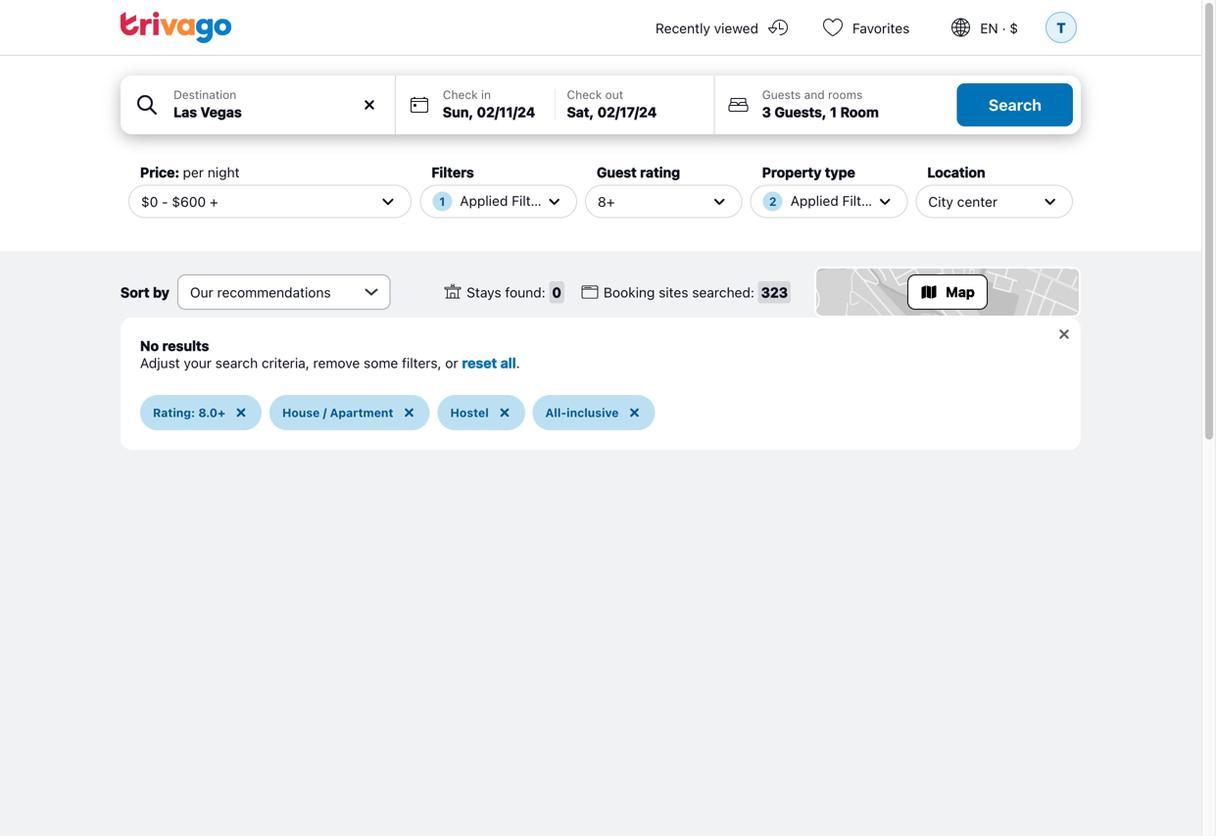 Task type: vqa. For each thing, say whether or not it's contained in the screenshot.
first Applied Filters from right
yes



Task type: describe. For each thing, give the bounding box(es) containing it.
t button
[[1042, 0, 1081, 55]]

trivago logo image
[[121, 12, 232, 43]]

rating: 8.0+ button
[[140, 395, 262, 430]]

night
[[208, 164, 240, 180]]

stays
[[467, 284, 502, 300]]

1 inside "guests and rooms 3 guests, 1 room"
[[830, 104, 837, 120]]

and
[[805, 88, 825, 101]]

guests,
[[775, 104, 827, 120]]

guests
[[762, 88, 801, 101]]

search
[[989, 96, 1042, 114]]

booking
[[604, 284, 655, 300]]

viewed
[[714, 20, 759, 36]]

02/11/24
[[477, 104, 536, 120]]

guest rating
[[597, 164, 681, 180]]

some
[[364, 355, 398, 371]]

$0
[[141, 193, 158, 210]]

all-inclusive button
[[533, 395, 656, 430]]

rating: 8.0+
[[153, 406, 226, 420]]

filters for property type
[[843, 193, 881, 209]]

type
[[825, 164, 856, 180]]

reset all button
[[462, 355, 516, 371]]

8.0+
[[198, 406, 226, 420]]

apartment
[[330, 406, 394, 420]]

city center
[[929, 193, 998, 210]]

·
[[1002, 20, 1006, 36]]

all
[[501, 355, 516, 371]]

or
[[445, 355, 459, 371]]

favorites
[[853, 20, 910, 36]]

Destination search field
[[174, 102, 383, 123]]

en
[[981, 20, 999, 36]]

no results adjust your search criteria, remove some filters, or reset all .
[[140, 338, 520, 371]]

-
[[162, 193, 168, 210]]

house / apartment
[[282, 406, 394, 420]]

02/17/24
[[598, 104, 657, 120]]

criteria,
[[262, 355, 310, 371]]

rating
[[640, 164, 681, 180]]

remove
[[313, 355, 360, 371]]

check for sun,
[[443, 88, 478, 101]]

search
[[215, 355, 258, 371]]

guest
[[597, 164, 637, 180]]

2
[[769, 195, 777, 208]]

clear image
[[361, 96, 378, 114]]

results
[[162, 338, 209, 354]]

reset
[[462, 355, 497, 371]]

filters for filters
[[512, 193, 551, 209]]

out
[[606, 88, 624, 101]]

sat,
[[567, 104, 594, 120]]

price: per night
[[140, 164, 240, 180]]

hostel
[[450, 406, 489, 420]]

check in sun, 02/11/24
[[443, 88, 536, 120]]

adjust
[[140, 355, 180, 371]]

applied for filters
[[460, 193, 508, 209]]

city
[[929, 193, 954, 210]]

property type
[[762, 164, 856, 180]]

center
[[958, 193, 998, 210]]

house / apartment button
[[270, 395, 430, 430]]

map button
[[815, 267, 1081, 318]]



Task type: locate. For each thing, give the bounding box(es) containing it.
2 applied filters from the left
[[791, 193, 881, 209]]

en · $
[[981, 20, 1019, 36]]

sort by
[[121, 284, 170, 300]]

0 vertical spatial 1
[[830, 104, 837, 120]]

check up sun,
[[443, 88, 478, 101]]

0 horizontal spatial applied filters
[[460, 193, 551, 209]]

filters
[[432, 164, 474, 180], [512, 193, 551, 209], [843, 193, 881, 209]]

sun,
[[443, 104, 474, 120]]

1 applied filters from the left
[[460, 193, 551, 209]]

$600
[[172, 193, 206, 210]]

stays found: 0
[[467, 284, 562, 300]]

sort
[[121, 284, 150, 300]]

per
[[183, 164, 204, 180]]

by
[[153, 284, 170, 300]]

property
[[762, 164, 822, 180]]

0 horizontal spatial check
[[443, 88, 478, 101]]

your
[[184, 355, 212, 371]]

in
[[481, 88, 491, 101]]

1 horizontal spatial 1
[[830, 104, 837, 120]]

2 horizontal spatial filters
[[843, 193, 881, 209]]

$
[[1010, 20, 1019, 36]]

hostel button
[[438, 395, 525, 430]]

check for sat,
[[567, 88, 602, 101]]

1 horizontal spatial filters
[[512, 193, 551, 209]]

filters down sun,
[[432, 164, 474, 180]]

applied filters
[[460, 193, 551, 209], [791, 193, 881, 209]]

filters left 8+ at the top of page
[[512, 193, 551, 209]]

applied down "property type" on the right of the page
[[791, 193, 839, 209]]

3
[[762, 104, 772, 120]]

1 down sun,
[[439, 195, 445, 208]]

applied filters down 02/11/24
[[460, 193, 551, 209]]

check inside check in sun, 02/11/24
[[443, 88, 478, 101]]

1 vertical spatial 1
[[439, 195, 445, 208]]

en · $ button
[[934, 0, 1042, 55]]

inclusive
[[567, 406, 619, 420]]

check inside check out sat, 02/17/24
[[567, 88, 602, 101]]

check out sat, 02/17/24
[[567, 88, 657, 120]]

rating:
[[153, 406, 195, 420]]

0
[[552, 284, 562, 300]]

searched:
[[692, 284, 755, 300]]

sites
[[659, 284, 689, 300]]

8+
[[598, 193, 615, 210]]

0 horizontal spatial 1
[[439, 195, 445, 208]]

price:
[[140, 164, 180, 180]]

rooms
[[828, 88, 863, 101]]

map
[[946, 284, 975, 300]]

house
[[282, 406, 320, 420]]

1 down "rooms"
[[830, 104, 837, 120]]

323
[[761, 284, 788, 300]]

1 applied from the left
[[460, 193, 508, 209]]

applied for property type
[[791, 193, 839, 209]]

1 horizontal spatial check
[[567, 88, 602, 101]]

Destination field
[[121, 75, 395, 134]]

no
[[140, 338, 159, 354]]

1
[[830, 104, 837, 120], [439, 195, 445, 208]]

1 horizontal spatial applied filters
[[791, 193, 881, 209]]

0 horizontal spatial filters
[[432, 164, 474, 180]]

guests and rooms 3 guests, 1 room
[[762, 88, 879, 120]]

applied up stays
[[460, 193, 508, 209]]

applied filters for filters
[[460, 193, 551, 209]]

destination
[[174, 88, 237, 101]]

1 horizontal spatial applied
[[791, 193, 839, 209]]

room
[[841, 104, 879, 120]]

favorites link
[[806, 0, 934, 55]]

recently viewed button
[[632, 0, 806, 55]]

/
[[323, 406, 327, 420]]

filters down type at right
[[843, 193, 881, 209]]

all-inclusive
[[546, 406, 619, 420]]

2 applied from the left
[[791, 193, 839, 209]]

search button
[[958, 83, 1074, 126]]

all-
[[546, 406, 567, 420]]

applied filters for property type
[[791, 193, 881, 209]]

recently
[[656, 20, 711, 36]]

booking sites searched: 323
[[604, 284, 788, 300]]

0 horizontal spatial applied
[[460, 193, 508, 209]]

applied
[[460, 193, 508, 209], [791, 193, 839, 209]]

check up sat,
[[567, 88, 602, 101]]

recently viewed
[[656, 20, 759, 36]]

1 check from the left
[[443, 88, 478, 101]]

applied filters down type at right
[[791, 193, 881, 209]]

.
[[516, 355, 520, 371]]

t
[[1057, 19, 1066, 36]]

+
[[210, 193, 218, 210]]

2 check from the left
[[567, 88, 602, 101]]

check
[[443, 88, 478, 101], [567, 88, 602, 101]]

$0 - $600 +
[[141, 193, 218, 210]]

filters,
[[402, 355, 442, 371]]

location
[[928, 164, 986, 180]]

found:
[[505, 284, 546, 300]]



